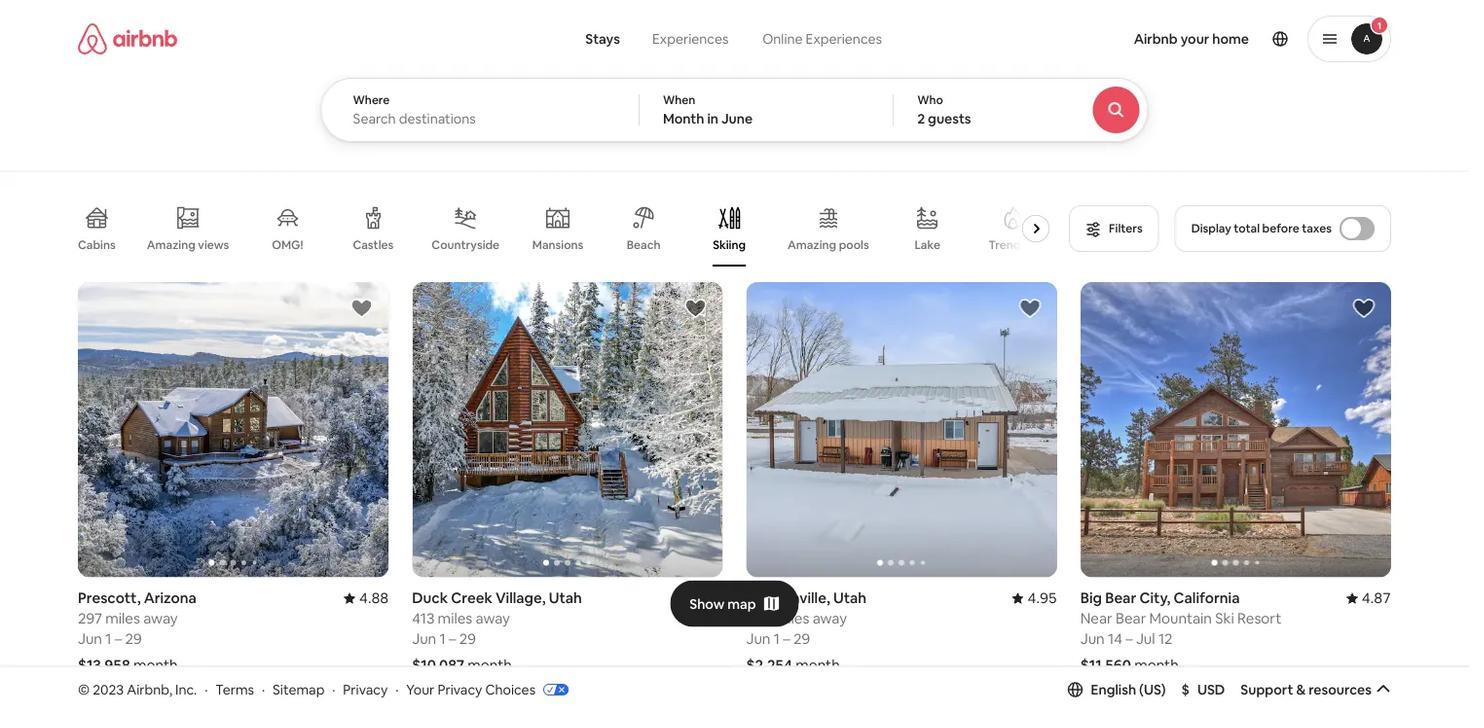 Task type: locate. For each thing, give the bounding box(es) containing it.
prescott, arizona 297 miles away jun 1 – 29 $13,958 month
[[78, 589, 197, 675]]

3 month from the left
[[796, 656, 840, 675]]

bear
[[1106, 589, 1137, 608], [1116, 609, 1147, 628]]

airbnb
[[1134, 30, 1178, 48]]

3 away from the left
[[813, 609, 847, 628]]

1 experiences from the left
[[653, 30, 729, 48]]

miles for prescott,
[[105, 609, 140, 628]]

0 horizontal spatial amazing
[[147, 237, 196, 252]]

group for cannonville, utah
[[747, 282, 1057, 578]]

pools
[[839, 238, 869, 253]]

1 month from the left
[[133, 656, 178, 675]]

1 utah from the left
[[549, 589, 582, 608]]

None search field
[[321, 0, 1202, 142]]

29 up the $10,087 at the bottom of page
[[459, 630, 476, 649]]

amazing
[[147, 237, 196, 252], [788, 238, 837, 253]]

miles down the "cannonville,"
[[775, 609, 810, 628]]

utah
[[549, 589, 582, 608], [834, 589, 867, 608]]

1 29 from the left
[[125, 630, 142, 649]]

away inside duck creek village, utah 413 miles away jun 1 – 29 $10,087 month
[[476, 609, 510, 628]]

prescott,
[[78, 589, 141, 608]]

stays
[[586, 30, 620, 48]]

home
[[1213, 30, 1250, 48]]

jun down 297
[[78, 630, 102, 649]]

total
[[1234, 221, 1260, 236]]

jun
[[78, 630, 102, 649], [412, 630, 437, 649], [747, 630, 771, 649], [1081, 630, 1105, 649]]

stays button
[[570, 19, 636, 58]]

1 horizontal spatial away
[[476, 609, 510, 628]]

2 utah from the left
[[834, 589, 867, 608]]

experiences button
[[636, 19, 746, 58]]

cannonville, utah 438 miles away jun 1 – 29 $2,254 month
[[747, 589, 867, 675]]

· right terms
[[262, 681, 265, 699]]

2 horizontal spatial 29
[[794, 630, 810, 649]]

jun down 438
[[747, 630, 771, 649]]

profile element
[[931, 0, 1392, 78]]

airbnb,
[[127, 681, 172, 699]]

group for big bear city, california
[[1081, 282, 1392, 578]]

jun down 'near'
[[1081, 630, 1105, 649]]

filters button
[[1070, 206, 1160, 252]]

away down the "cannonville,"
[[813, 609, 847, 628]]

29 for $13,958
[[125, 630, 142, 649]]

3 29 from the left
[[794, 630, 810, 649]]

add to wishlist: cannonville, utah image
[[1019, 297, 1042, 320]]

village,
[[496, 589, 546, 608]]

1 horizontal spatial privacy
[[438, 681, 482, 699]]

away for 297 miles away
[[143, 609, 178, 628]]

experiences inside button
[[653, 30, 729, 48]]

add to wishlist: duck creek village, utah image
[[684, 297, 708, 320]]

2 horizontal spatial miles
[[775, 609, 810, 628]]

– right 14
[[1126, 630, 1133, 649]]

english (us) button
[[1068, 682, 1166, 699]]

jun inside cannonville, utah 438 miles away jun 1 – 29 $2,254 month
[[747, 630, 771, 649]]

1 vertical spatial bear
[[1116, 609, 1147, 628]]

where
[[353, 93, 390, 108]]

1 button
[[1308, 16, 1392, 62]]

add to wishlist: prescott, arizona image
[[350, 297, 373, 320]]

4.92 out of 5 average rating image
[[678, 589, 723, 608]]

0 horizontal spatial experiences
[[653, 30, 729, 48]]

· left privacy link
[[332, 681, 336, 699]]

0 vertical spatial bear
[[1106, 589, 1137, 608]]

14
[[1108, 630, 1123, 649]]

miles inside cannonville, utah 438 miles away jun 1 – 29 $2,254 month
[[775, 609, 810, 628]]

usd
[[1198, 682, 1226, 699]]

away down arizona in the left of the page
[[143, 609, 178, 628]]

your
[[1181, 30, 1210, 48]]

1 horizontal spatial 29
[[459, 630, 476, 649]]

month up the airbnb, at the bottom
[[133, 656, 178, 675]]

countryside
[[432, 238, 500, 253]]

month up your privacy choices link
[[468, 656, 512, 675]]

lake
[[915, 238, 941, 253]]

1
[[1378, 19, 1382, 32], [105, 630, 111, 649], [440, 630, 446, 649], [774, 630, 780, 649]]

4 – from the left
[[1126, 630, 1133, 649]]

2 month from the left
[[468, 656, 512, 675]]

month right $2,254
[[796, 656, 840, 675]]

sitemap link
[[273, 681, 325, 699]]

group
[[78, 191, 1058, 267], [78, 282, 389, 578], [412, 282, 723, 578], [747, 282, 1057, 578], [1081, 282, 1392, 578]]

1 jun from the left
[[78, 630, 102, 649]]

miles down prescott,
[[105, 609, 140, 628]]

29 up the $13,958
[[125, 630, 142, 649]]

duck
[[412, 589, 448, 608]]

utah right village,
[[549, 589, 582, 608]]

terms · sitemap · privacy ·
[[216, 681, 399, 699]]

– inside prescott, arizona 297 miles away jun 1 – 29 $13,958 month
[[115, 630, 122, 649]]

1 horizontal spatial miles
[[438, 609, 473, 628]]

· left "your"
[[396, 681, 399, 699]]

month inside duck creek village, utah 413 miles away jun 1 – 29 $10,087 month
[[468, 656, 512, 675]]

away for 438 miles away
[[813, 609, 847, 628]]

privacy left "your"
[[343, 681, 388, 699]]

– up $2,254
[[783, 630, 791, 649]]

1 inside cannonville, utah 438 miles away jun 1 – 29 $2,254 month
[[774, 630, 780, 649]]

29 inside duck creek village, utah 413 miles away jun 1 – 29 $10,087 month
[[459, 630, 476, 649]]

online experiences link
[[746, 19, 900, 58]]

group for prescott, arizona
[[78, 282, 389, 578]]

airbnb your home
[[1134, 30, 1250, 48]]

away inside prescott, arizona 297 miles away jun 1 – 29 $13,958 month
[[143, 609, 178, 628]]

3 jun from the left
[[747, 630, 771, 649]]

– up the $10,087 at the bottom of page
[[449, 630, 456, 649]]

who 2 guests
[[918, 93, 972, 128]]

0 horizontal spatial privacy
[[343, 681, 388, 699]]

miles down creek
[[438, 609, 473, 628]]

jun down 413 in the bottom of the page
[[412, 630, 437, 649]]

29 inside cannonville, utah 438 miles away jun 1 – 29 $2,254 month
[[794, 630, 810, 649]]

$13,958
[[78, 656, 130, 675]]

sitemap
[[273, 681, 325, 699]]

month
[[133, 656, 178, 675], [468, 656, 512, 675], [796, 656, 840, 675], [1135, 656, 1179, 675]]

bear right 'big'
[[1106, 589, 1137, 608]]

2023
[[93, 681, 124, 699]]

1 – from the left
[[115, 630, 122, 649]]

2 29 from the left
[[459, 630, 476, 649]]

miles inside prescott, arizona 297 miles away jun 1 – 29 $13,958 month
[[105, 609, 140, 628]]

big bear city, california near bear mountain ski resort jun 14 – jul 12 $11,560 month
[[1081, 589, 1282, 675]]

–
[[115, 630, 122, 649], [449, 630, 456, 649], [783, 630, 791, 649], [1126, 630, 1133, 649]]

$ usd
[[1182, 682, 1226, 699]]

4.87
[[1362, 589, 1392, 608]]

ski
[[1216, 609, 1235, 628]]

0 horizontal spatial 29
[[125, 630, 142, 649]]

· right inc.
[[205, 681, 208, 699]]

airbnb your home link
[[1123, 19, 1261, 59]]

jul
[[1137, 630, 1156, 649]]

month inside cannonville, utah 438 miles away jun 1 – 29 $2,254 month
[[796, 656, 840, 675]]

privacy down the $10,087 at the bottom of page
[[438, 681, 482, 699]]

show map button
[[670, 581, 799, 628]]

big
[[1081, 589, 1102, 608]]

month up "(us)"
[[1135, 656, 1179, 675]]

away inside cannonville, utah 438 miles away jun 1 – 29 $2,254 month
[[813, 609, 847, 628]]

2 horizontal spatial away
[[813, 609, 847, 628]]

creek
[[451, 589, 493, 608]]

2 miles from the left
[[438, 609, 473, 628]]

your privacy choices
[[406, 681, 536, 699]]

miles
[[105, 609, 140, 628], [438, 609, 473, 628], [775, 609, 810, 628]]

jun inside prescott, arizona 297 miles away jun 1 – 29 $13,958 month
[[78, 630, 102, 649]]

3 · from the left
[[332, 681, 336, 699]]

1 horizontal spatial experiences
[[806, 30, 882, 48]]

near
[[1081, 609, 1113, 628]]

amazing left pools
[[788, 238, 837, 253]]

duck creek village, utah 413 miles away jun 1 – 29 $10,087 month
[[412, 589, 582, 675]]

3 – from the left
[[783, 630, 791, 649]]

4 month from the left
[[1135, 656, 1179, 675]]

Where field
[[353, 110, 608, 128]]

online experiences
[[763, 30, 882, 48]]

4.88 out of 5 average rating image
[[344, 589, 389, 608]]

cabins
[[78, 238, 116, 253]]

who
[[918, 93, 944, 108]]

bear up jul
[[1116, 609, 1147, 628]]

privacy
[[343, 681, 388, 699], [438, 681, 482, 699]]

city,
[[1140, 589, 1171, 608]]

·
[[205, 681, 208, 699], [262, 681, 265, 699], [332, 681, 336, 699], [396, 681, 399, 699]]

away
[[143, 609, 178, 628], [476, 609, 510, 628], [813, 609, 847, 628]]

experiences right 'online'
[[806, 30, 882, 48]]

0 horizontal spatial away
[[143, 609, 178, 628]]

2 · from the left
[[262, 681, 265, 699]]

3 miles from the left
[[775, 609, 810, 628]]

stays tab panel
[[321, 78, 1202, 142]]

utah right the "cannonville,"
[[834, 589, 867, 608]]

experiences
[[653, 30, 729, 48], [806, 30, 882, 48]]

away down creek
[[476, 609, 510, 628]]

1 away from the left
[[143, 609, 178, 628]]

– inside big bear city, california near bear mountain ski resort jun 14 – jul 12 $11,560 month
[[1126, 630, 1133, 649]]

2 jun from the left
[[412, 630, 437, 649]]

1 horizontal spatial utah
[[834, 589, 867, 608]]

jun inside big bear city, california near bear mountain ski resort jun 14 – jul 12 $11,560 month
[[1081, 630, 1105, 649]]

2 – from the left
[[449, 630, 456, 649]]

2 away from the left
[[476, 609, 510, 628]]

0 horizontal spatial miles
[[105, 609, 140, 628]]

4.87 out of 5 average rating image
[[1347, 589, 1392, 608]]

1 horizontal spatial amazing
[[788, 238, 837, 253]]

show
[[690, 596, 725, 613]]

1 miles from the left
[[105, 609, 140, 628]]

– up the $13,958
[[115, 630, 122, 649]]

4 jun from the left
[[1081, 630, 1105, 649]]

amazing left views
[[147, 237, 196, 252]]

29 down the "cannonville,"
[[794, 630, 810, 649]]

0 horizontal spatial utah
[[549, 589, 582, 608]]

experiences up when at the top left of the page
[[653, 30, 729, 48]]

29 inside prescott, arizona 297 miles away jun 1 – 29 $13,958 month
[[125, 630, 142, 649]]



Task type: vqa. For each thing, say whether or not it's contained in the screenshot.
Map data ©2023 Google
no



Task type: describe. For each thing, give the bounding box(es) containing it.
utah inside duck creek village, utah 413 miles away jun 1 – 29 $10,087 month
[[549, 589, 582, 608]]

english
[[1091, 682, 1137, 699]]

when month in june
[[663, 93, 753, 128]]

438
[[747, 609, 772, 628]]

1 inside duck creek village, utah 413 miles away jun 1 – 29 $10,087 month
[[440, 630, 446, 649]]

your privacy choices link
[[406, 681, 569, 700]]

map
[[728, 596, 756, 613]]

month inside big bear city, california near bear mountain ski resort jun 14 – jul 12 $11,560 month
[[1135, 656, 1179, 675]]

your
[[406, 681, 435, 699]]

4 · from the left
[[396, 681, 399, 699]]

© 2023 airbnb, inc. ·
[[78, 681, 208, 699]]

taxes
[[1302, 221, 1332, 236]]

413
[[412, 609, 435, 628]]

1 privacy from the left
[[343, 681, 388, 699]]

when
[[663, 93, 696, 108]]

guests
[[928, 110, 972, 128]]

add to wishlist: big bear city, california image
[[1353, 297, 1376, 320]]

miles inside duck creek village, utah 413 miles away jun 1 – 29 $10,087 month
[[438, 609, 473, 628]]

before
[[1263, 221, 1300, 236]]

&
[[1297, 682, 1306, 699]]

(us)
[[1140, 682, 1166, 699]]

©
[[78, 681, 90, 699]]

1 inside dropdown button
[[1378, 19, 1382, 32]]

utah inside cannonville, utah 438 miles away jun 1 – 29 $2,254 month
[[834, 589, 867, 608]]

group for duck creek village, utah
[[412, 282, 723, 578]]

month
[[663, 110, 705, 128]]

filters
[[1109, 221, 1143, 236]]

what can we help you find? tab list
[[570, 19, 746, 58]]

display total before taxes
[[1192, 221, 1332, 236]]

amazing views
[[147, 237, 229, 252]]

resort
[[1238, 609, 1282, 628]]

– inside cannonville, utah 438 miles away jun 1 – 29 $2,254 month
[[783, 630, 791, 649]]

views
[[198, 237, 229, 252]]

support & resources button
[[1241, 682, 1392, 699]]

mountain
[[1150, 609, 1212, 628]]

trending
[[989, 238, 1038, 253]]

none search field containing stays
[[321, 0, 1202, 142]]

june
[[722, 110, 753, 128]]

4.95 out of 5 average rating image
[[1012, 589, 1057, 608]]

$10,087
[[412, 656, 465, 675]]

display total before taxes button
[[1175, 206, 1392, 252]]

display
[[1192, 221, 1232, 236]]

terms link
[[216, 681, 254, 699]]

support
[[1241, 682, 1294, 699]]

online
[[763, 30, 803, 48]]

beach
[[627, 238, 661, 253]]

show map
[[690, 596, 756, 613]]

29 for $2,254
[[794, 630, 810, 649]]

amazing for amazing pools
[[788, 238, 837, 253]]

mansions
[[533, 238, 584, 253]]

$
[[1182, 682, 1190, 699]]

$11,560
[[1081, 656, 1132, 675]]

297
[[78, 609, 102, 628]]

terms
[[216, 681, 254, 699]]

2 experiences from the left
[[806, 30, 882, 48]]

choices
[[485, 681, 536, 699]]

english (us)
[[1091, 682, 1166, 699]]

2
[[918, 110, 925, 128]]

amazing for amazing views
[[147, 237, 196, 252]]

group containing amazing views
[[78, 191, 1058, 267]]

1 inside prescott, arizona 297 miles away jun 1 – 29 $13,958 month
[[105, 630, 111, 649]]

arizona
[[144, 589, 197, 608]]

amazing pools
[[788, 238, 869, 253]]

2 privacy from the left
[[438, 681, 482, 699]]

omg!
[[272, 238, 303, 253]]

4.92
[[694, 589, 723, 608]]

support & resources
[[1241, 682, 1372, 699]]

miles for cannonville,
[[775, 609, 810, 628]]

– inside duck creek village, utah 413 miles away jun 1 – 29 $10,087 month
[[449, 630, 456, 649]]

jun inside duck creek village, utah 413 miles away jun 1 – 29 $10,087 month
[[412, 630, 437, 649]]

skiing
[[713, 238, 746, 253]]

california
[[1174, 589, 1240, 608]]

inc.
[[175, 681, 197, 699]]

cannonville,
[[747, 589, 831, 608]]

$2,254
[[747, 656, 793, 675]]

resources
[[1309, 682, 1372, 699]]

12
[[1159, 630, 1173, 649]]

1 · from the left
[[205, 681, 208, 699]]

privacy link
[[343, 681, 388, 699]]

in
[[708, 110, 719, 128]]

4.88
[[359, 589, 389, 608]]

month inside prescott, arizona 297 miles away jun 1 – 29 $13,958 month
[[133, 656, 178, 675]]

4.95
[[1028, 589, 1057, 608]]

castles
[[353, 238, 394, 253]]



